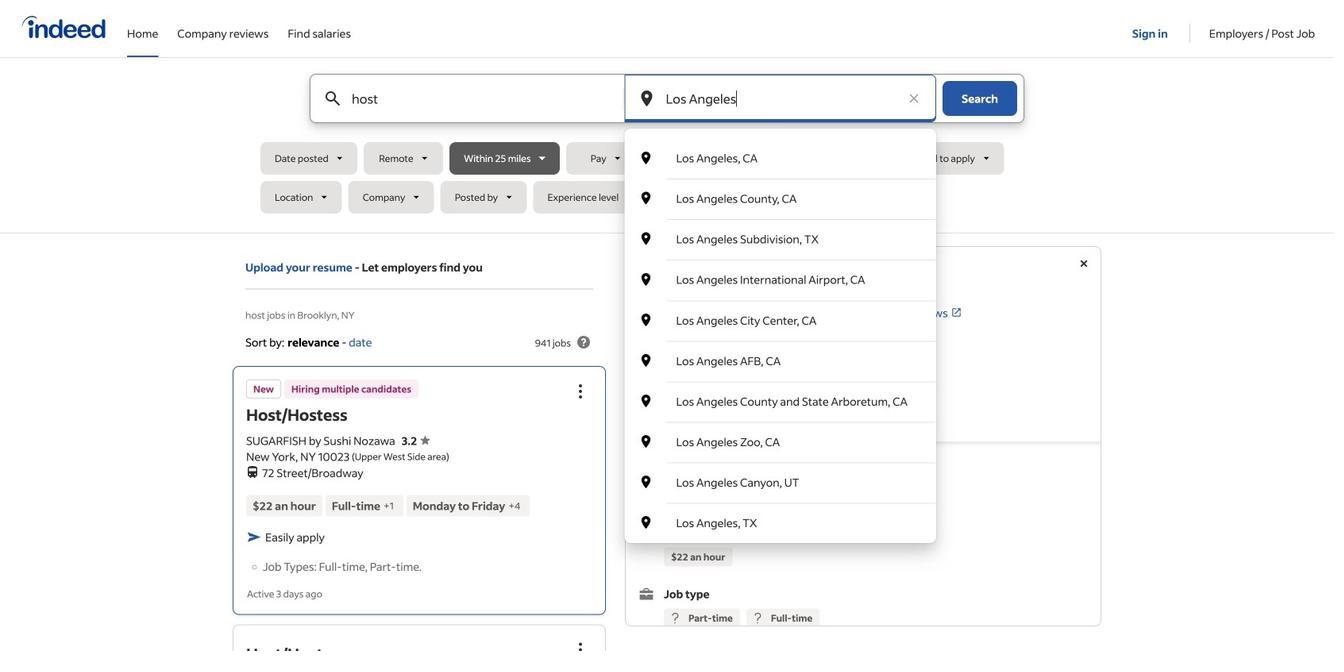 Task type: vqa. For each thing, say whether or not it's contained in the screenshot.
Skills group
no



Task type: locate. For each thing, give the bounding box(es) containing it.
0 vertical spatial job actions for host/hostess is collapsed image
[[571, 382, 590, 401]]

3.2 out of 5 stars image
[[815, 304, 829, 323]]

missing qualification image
[[668, 611, 683, 626]]

Edit location text field
[[663, 75, 899, 122]]

1 vertical spatial job actions for host/hostess is collapsed image
[[571, 641, 590, 652]]

None search field
[[261, 74, 1074, 543]]

2 job actions for host/hostess is collapsed image from the top
[[571, 641, 590, 652]]

help icon image
[[575, 333, 594, 352]]

missing qualification image
[[751, 611, 765, 626]]

job actions for host/hostess is collapsed image
[[571, 382, 590, 401], [571, 641, 590, 652]]



Task type: describe. For each thing, give the bounding box(es) containing it.
close job details image
[[1075, 254, 1094, 273]]

transit information image
[[246, 463, 259, 478]]

3.2 out of five stars rating image
[[402, 434, 430, 448]]

search suggestions list box
[[625, 138, 937, 543]]

search: Job title, keywords, or company text field
[[349, 75, 597, 122]]

1 job actions for host/hostess is collapsed image from the top
[[571, 382, 590, 401]]

not interested image
[[799, 396, 818, 415]]

3.2 out of 5 stars. link to 44 reviews company ratings (opens in a new tab) image
[[952, 307, 963, 318]]

job preferences (opens in a new window) image
[[852, 496, 861, 506]]

clear location input image
[[907, 91, 923, 106]]

3.2 out of 5 stars image
[[815, 304, 887, 323]]

sugarfish by sushi nozawa (opens in a new tab) image
[[791, 307, 802, 318]]

save this job image
[[751, 396, 770, 415]]



